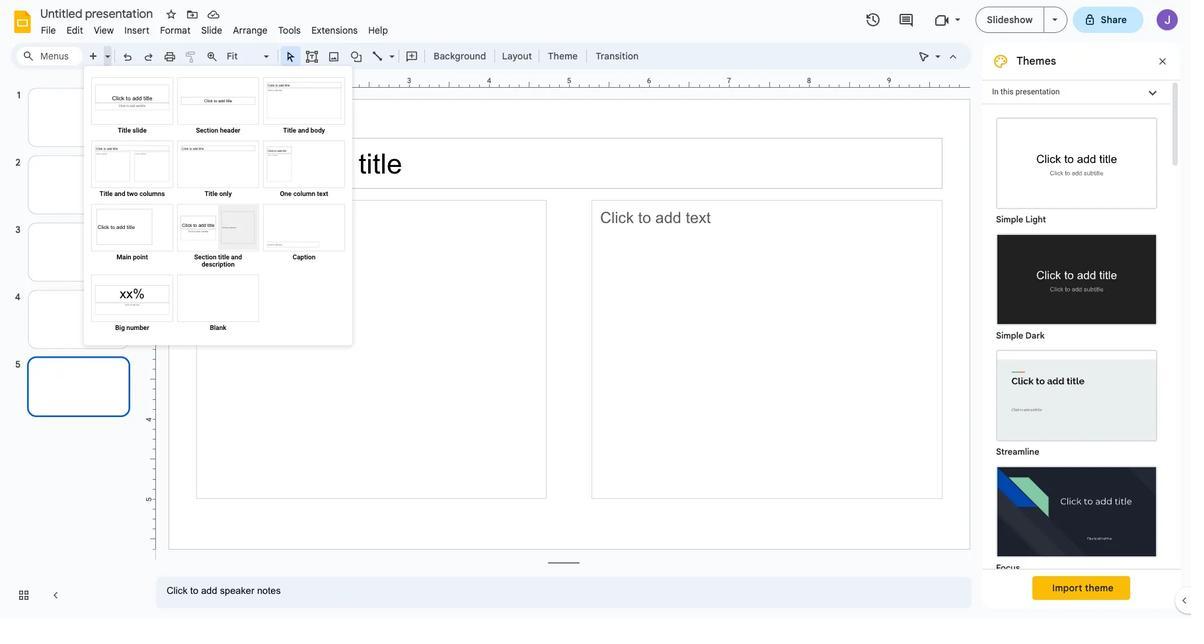 Task type: locate. For each thing, give the bounding box(es) containing it.
0 horizontal spatial and
[[114, 190, 125, 198]]

two
[[127, 190, 138, 198]]

main point
[[116, 254, 148, 261]]

only
[[219, 190, 232, 198]]

light
[[1025, 214, 1046, 225]]

1 vertical spatial section
[[194, 254, 216, 261]]

view menu item
[[88, 22, 119, 38]]

title
[[118, 127, 131, 134], [283, 127, 296, 134], [100, 190, 113, 198], [205, 190, 218, 198]]

section left header
[[196, 127, 218, 134]]

point
[[133, 254, 148, 261]]

menu bar
[[36, 17, 393, 39]]

and inside section title and description
[[231, 254, 242, 261]]

theme button
[[542, 46, 584, 66]]

and left body
[[298, 127, 309, 134]]

and
[[298, 127, 309, 134], [114, 190, 125, 198], [231, 254, 242, 261]]

section
[[196, 127, 218, 134], [194, 254, 216, 261]]

0 vertical spatial and
[[298, 127, 309, 134]]

help menu item
[[363, 22, 393, 38]]

Focus radio
[[989, 460, 1164, 576]]

blank
[[210, 325, 226, 332]]

Star checkbox
[[162, 5, 180, 24]]

simple
[[996, 214, 1023, 225], [996, 330, 1023, 342]]

themes application
[[0, 0, 1191, 620]]

title and body
[[283, 127, 325, 134]]

section left title
[[194, 254, 216, 261]]

2 row from the top
[[89, 139, 347, 202]]

slide menu item
[[196, 22, 228, 38]]

1 horizontal spatial and
[[231, 254, 242, 261]]

row
[[89, 75, 347, 139], [89, 139, 347, 202], [89, 202, 347, 273], [89, 273, 347, 336]]

header
[[220, 127, 240, 134]]

presentation
[[1015, 87, 1060, 96]]

tools
[[278, 24, 301, 36]]

row containing big number
[[89, 273, 347, 336]]

row containing main point
[[89, 202, 347, 273]]

section inside section title and description
[[194, 254, 216, 261]]

2 horizontal spatial and
[[298, 127, 309, 134]]

slideshow button
[[976, 7, 1044, 33]]

simple inside simple light radio
[[996, 214, 1023, 225]]

arrange
[[233, 24, 268, 36]]

simple left dark
[[996, 330, 1023, 342]]

1 vertical spatial and
[[114, 190, 125, 198]]

row down zoom text box
[[89, 75, 347, 139]]

navigation
[[0, 75, 145, 620]]

title left two
[[100, 190, 113, 198]]

0 vertical spatial simple
[[996, 214, 1023, 225]]

format menu item
[[155, 22, 196, 38]]

layout button
[[498, 46, 536, 66]]

one column text
[[280, 190, 328, 198]]

background button
[[428, 46, 492, 66]]

arrange menu item
[[228, 22, 273, 38]]

and left two
[[114, 190, 125, 198]]

main
[[116, 254, 131, 261]]

simple left light
[[996, 214, 1023, 225]]

4 row from the top
[[89, 273, 347, 336]]

title for title only
[[205, 190, 218, 198]]

main toolbar
[[82, 46, 645, 66]]

3 row from the top
[[89, 202, 347, 273]]

and right title
[[231, 254, 242, 261]]

2 vertical spatial and
[[231, 254, 242, 261]]

text
[[317, 190, 328, 198]]

row containing title slide
[[89, 75, 347, 139]]

simple dark
[[996, 330, 1045, 342]]

import theme button
[[1032, 577, 1130, 601]]

slideshow
[[987, 14, 1033, 26]]

shape image
[[349, 47, 364, 65]]

simple for simple light
[[996, 214, 1023, 225]]

title left body
[[283, 127, 296, 134]]

file menu item
[[36, 22, 61, 38]]

layout
[[502, 50, 532, 62]]

themes
[[1017, 55, 1056, 68]]

themes section
[[982, 43, 1180, 620]]

1 row from the top
[[89, 75, 347, 139]]

1 simple from the top
[[996, 214, 1023, 225]]

title left the slide
[[118, 127, 131, 134]]

0 vertical spatial section
[[196, 127, 218, 134]]

2 simple from the top
[[996, 330, 1023, 342]]

title for title and body
[[283, 127, 296, 134]]

import
[[1052, 583, 1082, 595]]

row down title only on the top of the page
[[89, 202, 347, 273]]

columns
[[139, 190, 165, 198]]

title left only
[[205, 190, 218, 198]]

background
[[434, 50, 486, 62]]

title only
[[205, 190, 232, 198]]

option group containing simple light
[[982, 104, 1170, 620]]

option group
[[982, 104, 1170, 620]]

column
[[293, 190, 315, 198]]

row down description
[[89, 273, 347, 336]]

dark
[[1025, 330, 1045, 342]]

menu bar containing file
[[36, 17, 393, 39]]

Rename text field
[[36, 5, 161, 21]]

edit menu item
[[61, 22, 88, 38]]

tools menu item
[[273, 22, 306, 38]]

row down section header
[[89, 139, 347, 202]]

1 vertical spatial simple
[[996, 330, 1023, 342]]

simple inside simple dark option
[[996, 330, 1023, 342]]



Task type: describe. For each thing, give the bounding box(es) containing it.
menu bar inside menu bar banner
[[36, 17, 393, 39]]

in this presentation
[[992, 87, 1060, 96]]

transition button
[[590, 46, 645, 66]]

section title and description
[[194, 254, 242, 268]]

big
[[115, 325, 125, 332]]

row containing title and two columns
[[89, 139, 347, 202]]

format
[[160, 24, 191, 36]]

section header
[[196, 127, 240, 134]]

navigation inside themes application
[[0, 75, 145, 620]]

edit
[[67, 24, 83, 36]]

streamline
[[996, 447, 1039, 458]]

Simple Light radio
[[989, 111, 1164, 620]]

in
[[992, 87, 999, 96]]

title slide
[[118, 127, 147, 134]]

transition
[[596, 50, 639, 62]]

view
[[94, 24, 114, 36]]

description
[[202, 261, 235, 268]]

insert menu item
[[119, 22, 155, 38]]

help
[[368, 24, 388, 36]]

title for title slide
[[118, 127, 131, 134]]

big number
[[115, 325, 149, 332]]

body
[[311, 127, 325, 134]]

Streamline radio
[[989, 344, 1164, 460]]

and for two
[[114, 190, 125, 198]]

theme
[[548, 50, 578, 62]]

section for section header
[[196, 127, 218, 134]]

extensions
[[311, 24, 358, 36]]

file
[[41, 24, 56, 36]]

in this presentation tab
[[982, 80, 1170, 104]]

focus
[[996, 563, 1020, 574]]

import theme
[[1052, 583, 1114, 595]]

option group inside themes 'section'
[[982, 104, 1170, 620]]

Menus field
[[17, 47, 83, 65]]

title and two columns
[[100, 190, 165, 198]]

Simple Dark radio
[[989, 227, 1164, 344]]

one
[[280, 190, 292, 198]]

and for body
[[298, 127, 309, 134]]

Zoom field
[[223, 47, 275, 66]]

simple light
[[996, 214, 1046, 225]]

insert image image
[[326, 47, 341, 65]]

mode and view toolbar
[[913, 43, 964, 69]]

insert
[[124, 24, 149, 36]]

number
[[126, 325, 149, 332]]

share button
[[1072, 7, 1143, 33]]

this
[[1001, 87, 1014, 96]]

title
[[218, 254, 229, 261]]

title for title and two columns
[[100, 190, 113, 198]]

caption
[[293, 254, 315, 261]]

presentation options image
[[1052, 19, 1057, 21]]

share
[[1101, 14, 1127, 26]]

menu bar banner
[[0, 0, 1191, 620]]

simple for simple dark
[[996, 330, 1023, 342]]

section for section title and description
[[194, 254, 216, 261]]

theme
[[1085, 583, 1114, 595]]

Zoom text field
[[225, 47, 262, 65]]

extensions menu item
[[306, 22, 363, 38]]

slide
[[201, 24, 222, 36]]

select line image
[[386, 48, 395, 52]]

slide
[[133, 127, 147, 134]]



Task type: vqa. For each thing, say whether or not it's contained in the screenshot.


